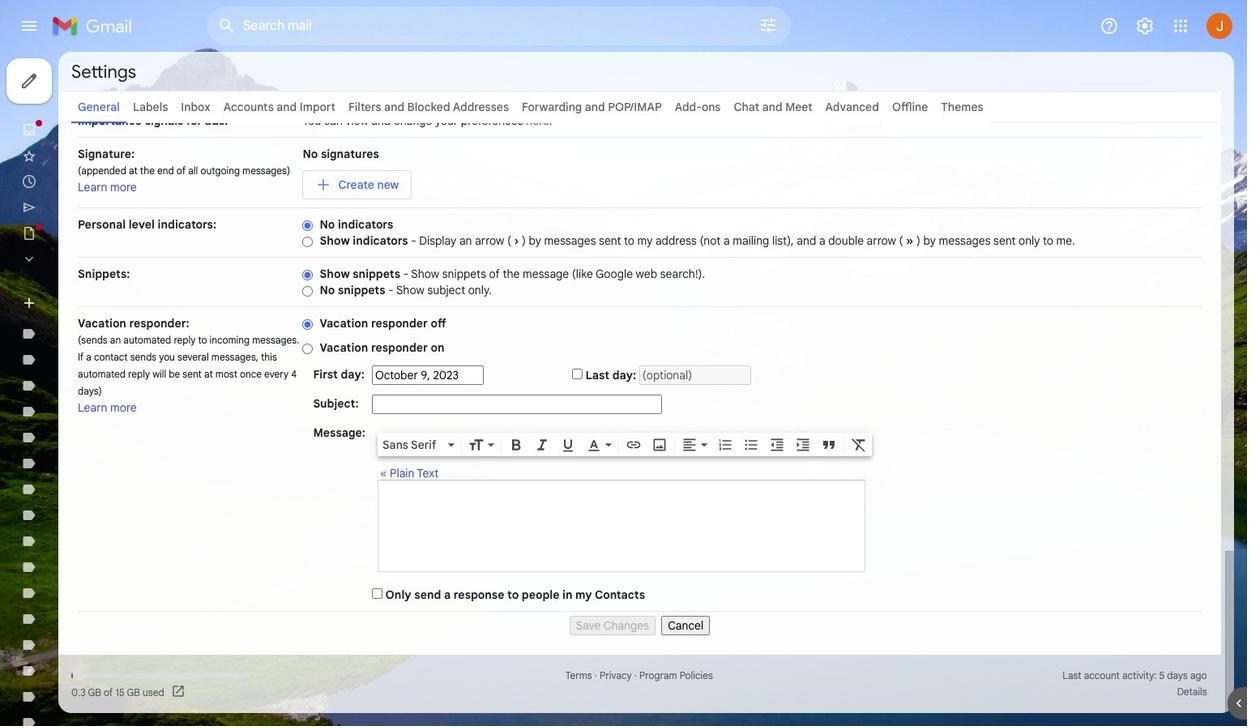 Task type: describe. For each thing, give the bounding box(es) containing it.
to inside vacation responder: (sends an automated reply to incoming messages. if a contact sends you several messages, this automated reply will be sent at most once every 4 days) learn more
[[198, 334, 207, 346]]

follow link to manage storage image
[[171, 684, 187, 700]]

add-
[[675, 100, 702, 114]]

me.
[[1057, 233, 1075, 248]]

personal
[[78, 217, 126, 232]]

program
[[640, 670, 677, 682]]

meet
[[786, 100, 813, 114]]

2 messages from the left
[[939, 233, 991, 248]]

if
[[78, 351, 84, 363]]

1 horizontal spatial reply
[[174, 334, 196, 346]]

a inside vacation responder: (sends an automated reply to incoming messages. if a contact sends you several messages, this automated reply will be sent at most once every 4 days) learn more
[[86, 351, 92, 363]]

snippets for show snippets of the message (like google web search!).
[[353, 267, 400, 281]]

ads:
[[205, 113, 228, 128]]

can
[[324, 113, 343, 128]]

only.
[[468, 283, 492, 297]]

footer containing terms
[[58, 668, 1222, 700]]

Only send a response to people in my Contacts checkbox
[[372, 588, 383, 599]]

1 horizontal spatial my
[[638, 233, 653, 248]]

show left subject
[[396, 283, 425, 297]]

numbered list ‪(⌘⇧7)‬ image
[[717, 437, 734, 453]]

subject
[[427, 283, 465, 297]]

double
[[829, 233, 864, 248]]

of for end
[[177, 165, 186, 177]]

inbox
[[181, 100, 210, 114]]

2 vertical spatial of
[[104, 686, 113, 698]]

vacation for vacation responder on
[[320, 340, 368, 355]]

signature:
[[78, 147, 135, 161]]

1 ( from the left
[[507, 233, 511, 248]]

your
[[435, 113, 458, 128]]

you
[[303, 113, 321, 128]]

no signatures
[[303, 147, 379, 161]]

link ‪(⌘k)‬ image
[[626, 437, 642, 453]]

importance signals for ads:
[[78, 113, 228, 128]]

(appended
[[78, 165, 126, 177]]

save changes button
[[570, 616, 656, 635]]

2 arrow from the left
[[867, 233, 896, 248]]

send
[[414, 588, 441, 602]]

mailing
[[733, 233, 770, 248]]

no for no indicators
[[320, 217, 335, 232]]

only
[[1019, 233, 1040, 248]]

No indicators radio
[[303, 220, 313, 232]]

learn more link for more
[[78, 180, 137, 195]]

2 gb from the left
[[127, 686, 140, 698]]

messages.
[[252, 334, 299, 346]]

Subject text field
[[372, 395, 662, 414]]

accounts and import
[[223, 100, 336, 114]]

an inside vacation responder: (sends an automated reply to incoming messages. if a contact sends you several messages, this automated reply will be sent at most once every 4 days) learn more
[[110, 334, 121, 346]]

accounts and import link
[[223, 100, 336, 114]]

gmail image
[[52, 10, 140, 42]]

serif
[[411, 438, 436, 452]]

response
[[454, 588, 505, 602]]

(like
[[572, 267, 593, 281]]

forwarding and pop/imap
[[522, 100, 662, 114]]

to left the me.
[[1043, 233, 1054, 248]]

people
[[522, 588, 560, 602]]

vacation responder on
[[320, 340, 445, 355]]

save changes
[[576, 618, 649, 633]]

labels
[[133, 100, 168, 114]]

0 horizontal spatial reply
[[128, 368, 150, 380]]

policies
[[680, 670, 713, 682]]

forwarding and pop/imap link
[[522, 100, 662, 114]]

terms · privacy · program policies
[[565, 670, 713, 682]]

0 vertical spatial automated
[[123, 334, 171, 346]]

insert image image
[[652, 437, 668, 453]]

indicators for show
[[353, 233, 408, 248]]

preferences
[[461, 113, 523, 128]]

the inside signature: (appended at the end of all outgoing messages) learn more
[[140, 165, 155, 177]]

at inside signature: (appended at the end of all outgoing messages) learn more
[[129, 165, 138, 177]]

last for last account activity: 5 days ago details
[[1063, 670, 1082, 682]]

to up google
[[624, 233, 635, 248]]

navigation containing save changes
[[78, 612, 1202, 635]]

themes
[[941, 100, 984, 114]]

sans
[[383, 438, 408, 452]]

bulleted list ‪(⌘⇧8)‬ image
[[743, 437, 759, 453]]

offline
[[892, 100, 928, 114]]

snippets up only.
[[442, 267, 486, 281]]

last for last day:
[[586, 368, 610, 383]]

1 messages from the left
[[544, 233, 596, 248]]

signature: (appended at the end of all outgoing messages) learn more
[[78, 147, 290, 195]]

no snippets - show subject only.
[[320, 283, 492, 297]]

2 · from the left
[[635, 670, 637, 682]]

terms link
[[565, 670, 592, 682]]

offline link
[[892, 100, 928, 114]]

cancel button
[[662, 616, 710, 635]]

details
[[1177, 686, 1207, 698]]

and for chat
[[762, 100, 783, 114]]

activity:
[[1123, 670, 1157, 682]]

0.3
[[71, 686, 86, 698]]

remove formatting ‪(⌘\)‬ image
[[851, 437, 867, 453]]

and for forwarding
[[585, 100, 605, 114]]

(sends
[[78, 334, 108, 346]]

chat and meet link
[[734, 100, 813, 114]]

web
[[636, 267, 657, 281]]

no for no signatures
[[303, 147, 318, 161]]

responder:
[[129, 316, 189, 331]]

this
[[261, 351, 277, 363]]

5
[[1160, 670, 1165, 682]]

main menu image
[[19, 16, 39, 36]]

underline ‪(⌘u)‬ image
[[560, 438, 576, 454]]

snippets for show subject only.
[[338, 283, 386, 297]]

subject:
[[313, 396, 359, 411]]

first
[[313, 367, 338, 382]]

settings
[[71, 60, 136, 82]]

importance
[[78, 113, 142, 128]]

responder for on
[[371, 340, 428, 355]]

learn inside signature: (appended at the end of all outgoing messages) learn more
[[78, 180, 107, 195]]

days)
[[78, 385, 102, 397]]

1 gb from the left
[[88, 686, 101, 698]]

you can view and change your preferences here .
[[303, 113, 552, 128]]

- for display an arrow (
[[411, 233, 416, 248]]

advanced link
[[826, 100, 879, 114]]

a right send
[[444, 588, 451, 602]]

show right "show snippets" "radio"
[[320, 267, 350, 281]]

Last day: checkbox
[[572, 369, 583, 379]]

vacation responder: (sends an automated reply to incoming messages. if a contact sends you several messages, this automated reply will be sent at most once every 4 days) learn more
[[78, 316, 299, 415]]

responder for off
[[371, 316, 428, 331]]

chat
[[734, 100, 760, 114]]

every
[[264, 368, 289, 380]]

ons
[[702, 100, 721, 114]]

show indicators - display an arrow ( › ) by messages sent to my address (not a mailing list), and a double arrow ( » ) by messages sent only to me.
[[320, 233, 1075, 248]]

create new button
[[303, 170, 412, 199]]



Task type: locate. For each thing, give the bounding box(es) containing it.
Search mail text field
[[243, 18, 713, 34]]

my
[[638, 233, 653, 248], [576, 588, 592, 602]]

messages up (like
[[544, 233, 596, 248]]

more down (appended
[[110, 180, 137, 195]]

quote ‪(⌘⇧9)‬ image
[[821, 437, 837, 453]]

will
[[152, 368, 166, 380]]

an up contact
[[110, 334, 121, 346]]

0 horizontal spatial at
[[129, 165, 138, 177]]

sent up google
[[599, 233, 621, 248]]

a right if
[[86, 351, 92, 363]]

message
[[523, 267, 569, 281]]

0 horizontal spatial the
[[140, 165, 155, 177]]

1 horizontal spatial the
[[503, 267, 520, 281]]

- up vacation responder off
[[388, 283, 394, 297]]

1 horizontal spatial messages
[[939, 233, 991, 248]]

my left address
[[638, 233, 653, 248]]

snippets
[[353, 267, 400, 281], [442, 267, 486, 281], [338, 283, 386, 297]]

( left ›
[[507, 233, 511, 248]]

0 vertical spatial reply
[[174, 334, 196, 346]]

Vacation responder on radio
[[303, 343, 313, 355]]

last left account
[[1063, 670, 1082, 682]]

indicators down no indicators
[[353, 233, 408, 248]]

most
[[215, 368, 237, 380]]

1 horizontal spatial )
[[917, 233, 921, 248]]

settings image
[[1136, 16, 1155, 36]]

day: for last day:
[[613, 368, 636, 383]]

vacation for vacation responder off
[[320, 316, 368, 331]]

2 by from the left
[[924, 233, 936, 248]]

addresses
[[453, 100, 509, 114]]

0 horizontal spatial (
[[507, 233, 511, 248]]

) right »
[[917, 233, 921, 248]]

program policies link
[[640, 670, 713, 682]]

of for snippets
[[489, 267, 500, 281]]

- for show snippets of the message (like google web search!).
[[403, 267, 409, 281]]

vacation right vacation responder off radio
[[320, 316, 368, 331]]

add-ons link
[[675, 100, 721, 114]]

0 horizontal spatial messages
[[544, 233, 596, 248]]

1 horizontal spatial (
[[899, 233, 903, 248]]

learn down days)
[[78, 400, 107, 415]]

an right the display
[[459, 233, 472, 248]]

at right (appended
[[129, 165, 138, 177]]

2 vertical spatial -
[[388, 283, 394, 297]]

contact
[[94, 351, 128, 363]]

) right ›
[[522, 233, 526, 248]]

learn inside vacation responder: (sends an automated reply to incoming messages. if a contact sends you several messages, this automated reply will be sent at most once every 4 days) learn more
[[78, 400, 107, 415]]

1 horizontal spatial -
[[403, 267, 409, 281]]

0 vertical spatial at
[[129, 165, 138, 177]]

0 horizontal spatial my
[[576, 588, 592, 602]]

the down ›
[[503, 267, 520, 281]]

0 horizontal spatial last
[[586, 368, 610, 383]]

last inside last account activity: 5 days ago details
[[1063, 670, 1082, 682]]

vacation responder off
[[320, 316, 446, 331]]

last right fixed end date option
[[586, 368, 610, 383]]

2 ) from the left
[[917, 233, 921, 248]]

1 vertical spatial automated
[[78, 368, 126, 380]]

italic ‪(⌘i)‬ image
[[534, 437, 550, 453]]

1 ) from the left
[[522, 233, 526, 248]]

vacation up first day:
[[320, 340, 368, 355]]

0 vertical spatial an
[[459, 233, 472, 248]]

by right »
[[924, 233, 936, 248]]

0 horizontal spatial )
[[522, 233, 526, 248]]

several
[[177, 351, 209, 363]]

snippets:
[[78, 267, 130, 281]]

change
[[394, 113, 432, 128]]

last day:
[[586, 368, 636, 383]]

ago
[[1191, 670, 1207, 682]]

snippets up vacation responder off
[[338, 283, 386, 297]]

1 learn more link from the top
[[78, 180, 137, 195]]

- up no snippets - show subject only.
[[403, 267, 409, 281]]

- left the display
[[411, 233, 416, 248]]

advanced search options image
[[752, 9, 785, 41]]

advanced
[[826, 100, 879, 114]]

to left 'people'
[[507, 588, 519, 602]]

and right the list),
[[797, 233, 817, 248]]

2 vertical spatial no
[[320, 283, 335, 297]]

1 vertical spatial at
[[204, 368, 213, 380]]

sends
[[130, 351, 157, 363]]

0 horizontal spatial an
[[110, 334, 121, 346]]

0 vertical spatial of
[[177, 165, 186, 177]]

First day: text field
[[372, 366, 484, 385]]

of up only.
[[489, 267, 500, 281]]

indicators for no
[[338, 217, 393, 232]]

( left »
[[899, 233, 903, 248]]

days
[[1167, 670, 1188, 682]]

search mail image
[[212, 11, 242, 41]]

show
[[320, 233, 350, 248], [320, 267, 350, 281], [411, 267, 439, 281], [396, 283, 425, 297]]

2 ( from the left
[[899, 233, 903, 248]]

general link
[[78, 100, 120, 114]]

0 horizontal spatial sent
[[183, 368, 202, 380]]

Last day: text field
[[639, 366, 751, 385]]

1 by from the left
[[529, 233, 541, 248]]

1 horizontal spatial ·
[[635, 670, 637, 682]]

day: for first day:
[[341, 367, 365, 382]]

general
[[78, 100, 120, 114]]

1 vertical spatial -
[[403, 267, 409, 281]]

1 vertical spatial more
[[110, 400, 137, 415]]

1 vertical spatial my
[[576, 588, 592, 602]]

by right ›
[[529, 233, 541, 248]]

and left you
[[277, 100, 297, 114]]

No snippets radio
[[303, 285, 313, 297]]

forwarding
[[522, 100, 582, 114]]

0 vertical spatial learn more link
[[78, 180, 137, 195]]

to
[[624, 233, 635, 248], [1043, 233, 1054, 248], [198, 334, 207, 346], [507, 588, 519, 602]]

signals
[[145, 113, 184, 128]]

1 horizontal spatial sent
[[599, 233, 621, 248]]

2 horizontal spatial of
[[489, 267, 500, 281]]

search!).
[[660, 267, 705, 281]]

message:
[[313, 426, 366, 440]]

· right privacy 'link'
[[635, 670, 637, 682]]

and for accounts
[[277, 100, 297, 114]]

1 horizontal spatial at
[[204, 368, 213, 380]]

1 vertical spatial reply
[[128, 368, 150, 380]]

1 arrow from the left
[[475, 233, 505, 248]]

responder up vacation responder on
[[371, 316, 428, 331]]

filters and blocked addresses link
[[349, 100, 509, 114]]

1 horizontal spatial gb
[[127, 686, 140, 698]]

messages)
[[242, 165, 290, 177]]

responder down vacation responder off
[[371, 340, 428, 355]]

indent less ‪(⌘[)‬ image
[[769, 437, 785, 453]]

1 horizontal spatial last
[[1063, 670, 1082, 682]]

used
[[143, 686, 164, 698]]

1 vertical spatial last
[[1063, 670, 1082, 682]]

and right view
[[372, 113, 391, 128]]

1 vertical spatial an
[[110, 334, 121, 346]]

1 vertical spatial learn more link
[[78, 400, 137, 415]]

1 horizontal spatial by
[[924, 233, 936, 248]]

automated
[[123, 334, 171, 346], [78, 368, 126, 380]]

chat and meet
[[734, 100, 813, 114]]

the
[[140, 165, 155, 177], [503, 267, 520, 281]]

messages,
[[211, 351, 258, 363]]

navigation
[[0, 52, 195, 726], [78, 612, 1202, 635]]

all
[[188, 165, 198, 177]]

vacation inside vacation responder: (sends an automated reply to incoming messages. if a contact sends you several messages, this automated reply will be sent at most once every 4 days) learn more
[[78, 316, 126, 331]]

0 vertical spatial learn
[[78, 180, 107, 195]]

at left the most
[[204, 368, 213, 380]]

0 horizontal spatial arrow
[[475, 233, 505, 248]]

arrow left ›
[[475, 233, 505, 248]]

2 learn from the top
[[78, 400, 107, 415]]

to up several
[[198, 334, 207, 346]]

in
[[563, 588, 573, 602]]

footer
[[58, 668, 1222, 700]]

and for filters
[[384, 100, 404, 114]]

1 responder from the top
[[371, 316, 428, 331]]

day: right first
[[341, 367, 365, 382]]

messages right »
[[939, 233, 991, 248]]

themes link
[[941, 100, 984, 114]]

1 horizontal spatial arrow
[[867, 233, 896, 248]]

automated up sends
[[123, 334, 171, 346]]

last account activity: 5 days ago details
[[1063, 670, 1207, 698]]

add-ons
[[675, 100, 721, 114]]

0 vertical spatial -
[[411, 233, 416, 248]]

0 vertical spatial the
[[140, 165, 155, 177]]

Show indicators radio
[[303, 236, 313, 248]]

here link
[[526, 113, 549, 128]]

of inside signature: (appended at the end of all outgoing messages) learn more
[[177, 165, 186, 177]]

· right terms
[[595, 670, 597, 682]]

a
[[724, 233, 730, 248], [819, 233, 826, 248], [86, 351, 92, 363], [444, 588, 451, 602]]

gb right 15
[[127, 686, 140, 698]]

)
[[522, 233, 526, 248], [917, 233, 921, 248]]

Vacation responder off radio
[[303, 318, 313, 331]]

›
[[514, 233, 519, 248]]

day: right fixed end date option
[[613, 368, 636, 383]]

arrow left »
[[867, 233, 896, 248]]

learn more link for a
[[78, 400, 137, 415]]

1 · from the left
[[595, 670, 597, 682]]

view
[[346, 113, 369, 128]]

0 vertical spatial my
[[638, 233, 653, 248]]

first day:
[[313, 367, 365, 382]]

0 horizontal spatial -
[[388, 283, 394, 297]]

and right chat
[[762, 100, 783, 114]]

(
[[507, 233, 511, 248], [899, 233, 903, 248]]

formatting options toolbar
[[378, 433, 872, 456]]

show up no snippets - show subject only.
[[411, 267, 439, 281]]

sans serif option
[[379, 437, 445, 453]]

bold ‪(⌘b)‬ image
[[508, 437, 524, 453]]

the left end
[[140, 165, 155, 177]]

1 horizontal spatial of
[[177, 165, 186, 177]]

signatures
[[321, 147, 379, 161]]

a right (not
[[724, 233, 730, 248]]

1 vertical spatial the
[[503, 267, 520, 281]]

no down you
[[303, 147, 318, 161]]

None search field
[[208, 6, 791, 45]]

and left pop/imap
[[585, 100, 605, 114]]

show right show indicators radio
[[320, 233, 350, 248]]

more down contact
[[110, 400, 137, 415]]

0 horizontal spatial of
[[104, 686, 113, 698]]

2 horizontal spatial -
[[411, 233, 416, 248]]

no right no indicators option
[[320, 217, 335, 232]]

here
[[526, 113, 549, 128]]

filters
[[349, 100, 381, 114]]

« plain text
[[380, 466, 439, 481]]

reply down sends
[[128, 368, 150, 380]]

my right in
[[576, 588, 592, 602]]

incoming
[[210, 334, 250, 346]]

Vacation responder text field
[[379, 489, 865, 563]]

learn down (appended
[[78, 180, 107, 195]]

automated down contact
[[78, 368, 126, 380]]

0 horizontal spatial gb
[[88, 686, 101, 698]]

messages
[[544, 233, 596, 248], [939, 233, 991, 248]]

1 learn from the top
[[78, 180, 107, 195]]

vacation for vacation responder: (sends an automated reply to incoming messages. if a contact sends you several messages, this automated reply will be sent at most once every 4 days) learn more
[[78, 316, 126, 331]]

once
[[240, 368, 262, 380]]

reply
[[174, 334, 196, 346], [128, 368, 150, 380]]

privacy link
[[600, 670, 632, 682]]

google
[[596, 267, 633, 281]]

no right no snippets radio
[[320, 283, 335, 297]]

a left double
[[819, 233, 826, 248]]

only
[[385, 588, 411, 602]]

2 learn more link from the top
[[78, 400, 137, 415]]

accounts
[[223, 100, 274, 114]]

show snippets - show snippets of the message (like google web search!).
[[320, 267, 705, 281]]

and right filters
[[384, 100, 404, 114]]

responder
[[371, 316, 428, 331], [371, 340, 428, 355]]

2 responder from the top
[[371, 340, 428, 355]]

more inside signature: (appended at the end of all outgoing messages) learn more
[[110, 180, 137, 195]]

·
[[595, 670, 597, 682], [635, 670, 637, 682]]

.
[[549, 113, 552, 128]]

0 vertical spatial more
[[110, 180, 137, 195]]

personal level indicators:
[[78, 217, 216, 232]]

support image
[[1100, 16, 1119, 36]]

indicators down create new
[[338, 217, 393, 232]]

0 vertical spatial responder
[[371, 316, 428, 331]]

0 vertical spatial last
[[586, 368, 610, 383]]

of left all
[[177, 165, 186, 177]]

no indicators
[[320, 217, 393, 232]]

1 vertical spatial responder
[[371, 340, 428, 355]]

0 vertical spatial indicators
[[338, 217, 393, 232]]

of left 15
[[104, 686, 113, 698]]

learn more link down (appended
[[78, 180, 137, 195]]

import
[[300, 100, 336, 114]]

vacation up (sends
[[78, 316, 126, 331]]

0 horizontal spatial ·
[[595, 670, 597, 682]]

»
[[906, 233, 914, 248]]

0 vertical spatial no
[[303, 147, 318, 161]]

0 horizontal spatial by
[[529, 233, 541, 248]]

reply up several
[[174, 334, 196, 346]]

1 horizontal spatial an
[[459, 233, 472, 248]]

1 vertical spatial indicators
[[353, 233, 408, 248]]

- for show subject only.
[[388, 283, 394, 297]]

end
[[157, 165, 174, 177]]

sent inside vacation responder: (sends an automated reply to incoming messages. if a contact sends you several messages, this automated reply will be sent at most once every 4 days) learn more
[[183, 368, 202, 380]]

learn more link down days)
[[78, 400, 137, 415]]

1 more from the top
[[110, 180, 137, 195]]

2 more from the top
[[110, 400, 137, 415]]

snippets up no snippets - show subject only.
[[353, 267, 400, 281]]

at inside vacation responder: (sends an automated reply to incoming messages. if a contact sends you several messages, this automated reply will be sent at most once every 4 days) learn more
[[204, 368, 213, 380]]

0 horizontal spatial day:
[[341, 367, 365, 382]]

1 vertical spatial no
[[320, 217, 335, 232]]

be
[[169, 368, 180, 380]]

1 horizontal spatial day:
[[613, 368, 636, 383]]

sent down several
[[183, 368, 202, 380]]

blocked
[[407, 100, 450, 114]]

gb right 0.3
[[88, 686, 101, 698]]

outgoing
[[201, 165, 240, 177]]

Show snippets radio
[[303, 269, 313, 281]]

indent more ‪(⌘])‬ image
[[795, 437, 811, 453]]

inbox link
[[181, 100, 210, 114]]

2 horizontal spatial sent
[[994, 233, 1016, 248]]

only send a response to people in my contacts
[[385, 588, 645, 602]]

address
[[656, 233, 697, 248]]

more inside vacation responder: (sends an automated reply to incoming messages. if a contact sends you several messages, this automated reply will be sent at most once every 4 days) learn more
[[110, 400, 137, 415]]

by
[[529, 233, 541, 248], [924, 233, 936, 248]]

labels link
[[133, 100, 168, 114]]

sent left only
[[994, 233, 1016, 248]]

1 vertical spatial learn
[[78, 400, 107, 415]]

off
[[431, 316, 446, 331]]

1 vertical spatial of
[[489, 267, 500, 281]]



Task type: vqa. For each thing, say whether or not it's contained in the screenshot.
first Crystalline from the top
no



